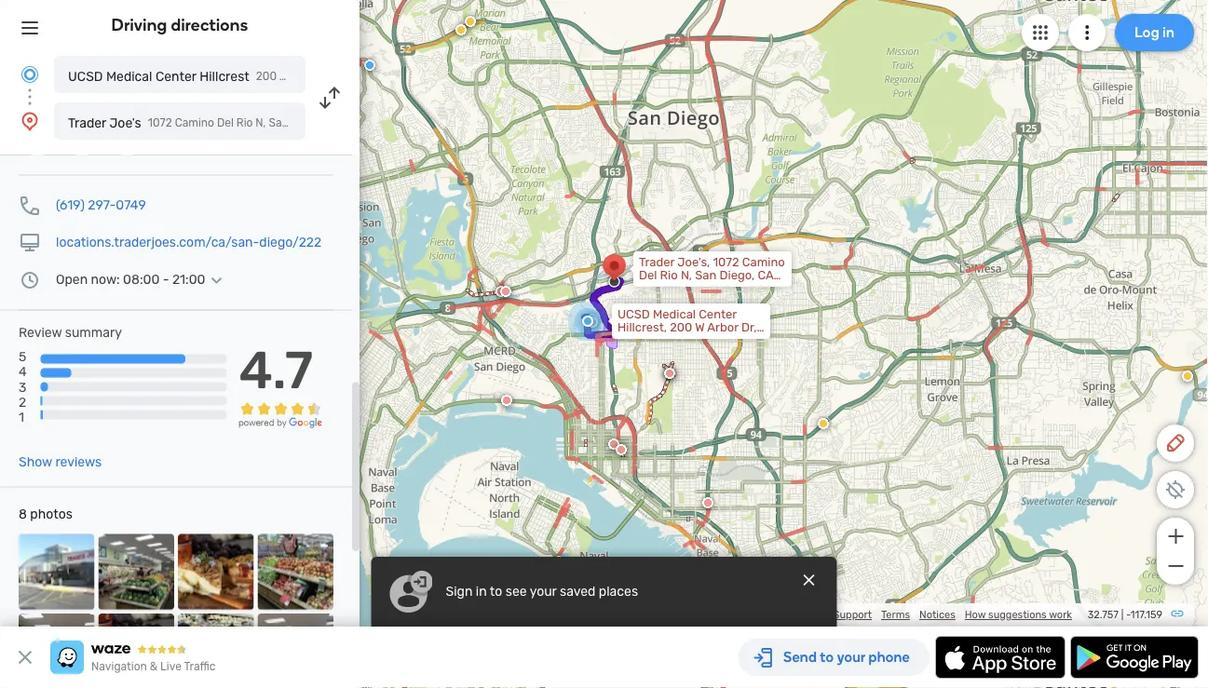 Task type: vqa. For each thing, say whether or not it's contained in the screenshot.
the USA associated with Joe's
yes



Task type: locate. For each thing, give the bounding box(es) containing it.
0 vertical spatial trader
[[68, 115, 106, 130]]

[missing "en.livemap.styleguide.close" translation] image up partners at the bottom right of the page
[[800, 571, 818, 590]]

1 horizontal spatial rio
[[660, 268, 678, 283]]

support
[[833, 609, 872, 621]]

trader left joe's
[[68, 115, 106, 130]]

5 4 3 2 1
[[19, 317, 27, 392]]

diego, inside trader joe's, 1072 camino del rio n, san diego, ca 92108, usa
[[720, 268, 755, 283]]

92108, inside trader joe's 1072 camino del rio n, san diego, ca 92108, usa
[[344, 116, 379, 130]]

rio inside trader joe's, 1072 camino del rio n, san diego, ca 92108, usa
[[660, 268, 678, 283]]

92108,
[[344, 116, 379, 130], [639, 281, 677, 296]]

your right see
[[530, 584, 557, 600]]

08:00
[[123, 239, 160, 255]]

1 vertical spatial ca
[[758, 268, 774, 283]]

san
[[269, 116, 289, 130], [695, 268, 717, 283]]

waze doesn't have permission to use your location.
[[449, 656, 755, 671]]

locations.traderjoes.com/ca/san-
[[56, 202, 259, 218]]

usa inside trader joe's 1072 camino del rio n, san diego, ca 92108, usa
[[381, 116, 404, 130]]

have
[[531, 656, 560, 671]]

1 vertical spatial [missing "en.livemap.styleguide.close" translation] image
[[800, 650, 818, 669]]

navigation
[[91, 661, 147, 674]]

camino
[[175, 116, 214, 130], [742, 255, 785, 270]]

0 vertical spatial usa
[[381, 116, 404, 130]]

suggestions
[[989, 609, 1047, 621]]

1 horizontal spatial 1072
[[713, 255, 739, 270]]

doesn't
[[483, 656, 528, 671]]

trader joe's 1072 camino del rio n, san diego, ca 92108, usa
[[68, 115, 404, 130]]

1 vertical spatial diego,
[[720, 268, 755, 283]]

0 vertical spatial san
[[269, 116, 289, 130]]

trader left joe's,
[[639, 255, 675, 270]]

saved
[[560, 584, 596, 600]]

show
[[19, 422, 52, 437]]

road closed image
[[496, 286, 507, 297], [608, 439, 620, 450], [702, 498, 714, 509]]

waze
[[684, 609, 709, 621], [449, 656, 480, 671]]

1 horizontal spatial camino
[[742, 255, 785, 270]]

297-
[[88, 165, 116, 180]]

117.159
[[1131, 609, 1163, 621]]

image 1 of trader joe's, san diego image
[[19, 502, 95, 578]]

[missing "en.livemap.styleguide.close" translation] image
[[800, 571, 818, 590], [800, 650, 818, 669]]

0 horizontal spatial road closed image
[[496, 286, 507, 297]]

partners
[[783, 609, 824, 621]]

1 vertical spatial camino
[[742, 255, 785, 270]]

1072 inside trader joe's 1072 camino del rio n, san diego, ca 92108, usa
[[148, 116, 172, 130]]

1 horizontal spatial waze
[[684, 609, 709, 621]]

trader inside trader joe's, 1072 camino del rio n, san diego, ca 92108, usa
[[639, 255, 675, 270]]

8
[[19, 474, 27, 490]]

road closed image
[[500, 286, 511, 297], [587, 314, 598, 325], [587, 317, 598, 328], [664, 368, 675, 379], [501, 395, 512, 406], [616, 444, 627, 456]]

0 horizontal spatial rio
[[236, 116, 253, 130]]

1072 right joe's,
[[713, 255, 739, 270]]

about waze community partners support terms notices how suggestions work
[[653, 609, 1072, 621]]

chevron down image
[[205, 240, 228, 255]]

1 vertical spatial hazard image
[[553, 556, 565, 567]]

diego, inside trader joe's 1072 camino del rio n, san diego, ca 92108, usa
[[291, 116, 324, 130]]

to right in
[[490, 584, 502, 600]]

image 2 of trader joe's, san diego image
[[98, 502, 174, 578]]

1 horizontal spatial usa
[[680, 281, 704, 296]]

camino right joe's,
[[742, 255, 785, 270]]

reviews
[[55, 422, 102, 437]]

1 vertical spatial n,
[[681, 268, 692, 283]]

0 horizontal spatial 1072
[[148, 116, 172, 130]]

1 horizontal spatial -
[[1126, 609, 1131, 621]]

locations.traderjoes.com/ca/san-diego/222
[[56, 202, 322, 218]]

1072 for joe's
[[148, 116, 172, 130]]

1 horizontal spatial hazard image
[[553, 556, 565, 567]]

center
[[155, 68, 196, 84]]

1 [missing "en.livemap.styleguide.close" translation] image from the top
[[800, 571, 818, 590]]

trader for joe's,
[[639, 255, 675, 270]]

1 horizontal spatial road closed image
[[608, 439, 620, 450]]

0 horizontal spatial san
[[269, 116, 289, 130]]

1072 for joe's,
[[713, 255, 739, 270]]

0 horizontal spatial waze
[[449, 656, 480, 671]]

0 horizontal spatial -
[[163, 239, 169, 255]]

your right use
[[673, 656, 700, 671]]

1072 inside trader joe's, 1072 camino del rio n, san diego, ca 92108, usa
[[713, 255, 739, 270]]

rio for joe's,
[[660, 268, 678, 283]]

image 5 of trader joe's, san diego image
[[19, 581, 95, 657]]

n, inside trader joe's 1072 camino del rio n, san diego, ca 92108, usa
[[256, 116, 266, 130]]

0 horizontal spatial diego,
[[291, 116, 324, 130]]

1 vertical spatial usa
[[680, 281, 704, 296]]

1 vertical spatial your
[[673, 656, 700, 671]]

0 vertical spatial -
[[163, 239, 169, 255]]

camino inside trader joe's, 1072 camino del rio n, san diego, ca 92108, usa
[[742, 255, 785, 270]]

diego, for joe's
[[291, 116, 324, 130]]

1 vertical spatial del
[[639, 268, 657, 283]]

clock image
[[19, 236, 41, 259]]

n, for joe's,
[[681, 268, 692, 283]]

0 horizontal spatial camino
[[175, 116, 214, 130]]

to
[[490, 584, 502, 600], [633, 656, 645, 671]]

2 vertical spatial hazard image
[[818, 418, 829, 429]]

waze left doesn't
[[449, 656, 480, 671]]

1 vertical spatial -
[[1126, 609, 1131, 621]]

camino inside trader joe's 1072 camino del rio n, san diego, ca 92108, usa
[[175, 116, 214, 130]]

1 horizontal spatial to
[[633, 656, 645, 671]]

4.7
[[239, 307, 313, 369]]

computer image
[[19, 199, 41, 221]]

0 horizontal spatial usa
[[381, 116, 404, 130]]

usa
[[381, 116, 404, 130], [680, 281, 704, 296]]

diego,
[[291, 116, 324, 130], [720, 268, 755, 283]]

diego, up diego/222
[[291, 116, 324, 130]]

2 [missing "en.livemap.styleguide.close" translation] image from the top
[[800, 650, 818, 669]]

1072 right joe's
[[148, 116, 172, 130]]

1 horizontal spatial diego,
[[720, 268, 755, 283]]

review summary
[[19, 293, 122, 308]]

2 horizontal spatial hazard image
[[1182, 371, 1193, 382]]

0 vertical spatial 1072
[[148, 116, 172, 130]]

link image
[[1170, 607, 1185, 621]]

location.
[[703, 656, 755, 671]]

0 horizontal spatial n,
[[256, 116, 266, 130]]

waze right about
[[684, 609, 709, 621]]

0 horizontal spatial 92108,
[[344, 116, 379, 130]]

n, inside trader joe's, 1072 camino del rio n, san diego, ca 92108, usa
[[681, 268, 692, 283]]

0 vertical spatial your
[[530, 584, 557, 600]]

1 horizontal spatial n,
[[681, 268, 692, 283]]

1 vertical spatial rio
[[660, 268, 678, 283]]

0 horizontal spatial del
[[217, 116, 234, 130]]

review
[[19, 293, 62, 308]]

del left joe's,
[[639, 268, 657, 283]]

image 3 of trader joe's, san diego image
[[178, 502, 254, 578]]

3
[[19, 347, 26, 362]]

diego/222
[[259, 202, 322, 218]]

rio inside trader joe's 1072 camino del rio n, san diego, ca 92108, usa
[[236, 116, 253, 130]]

92108, inside trader joe's, 1072 camino del rio n, san diego, ca 92108, usa
[[639, 281, 677, 296]]

1 vertical spatial 1072
[[713, 255, 739, 270]]

traffic
[[184, 661, 216, 674]]

1 horizontal spatial ca
[[758, 268, 774, 283]]

0 vertical spatial n,
[[256, 116, 266, 130]]

ca inside trader joe's 1072 camino del rio n, san diego, ca 92108, usa
[[327, 116, 341, 130]]

&
[[150, 661, 158, 674]]

n,
[[256, 116, 266, 130], [681, 268, 692, 283]]

del
[[217, 116, 234, 130], [639, 268, 657, 283]]

0 vertical spatial ca
[[327, 116, 341, 130]]

x image
[[14, 647, 36, 669]]

(619) 297-0749 link
[[56, 165, 146, 180]]

see
[[506, 584, 527, 600]]

0 vertical spatial camino
[[175, 116, 214, 130]]

0 horizontal spatial trader
[[68, 115, 106, 130]]

0 vertical spatial to
[[490, 584, 502, 600]]

1 vertical spatial waze
[[449, 656, 480, 671]]

image 8 of trader joe's, san diego image
[[258, 581, 334, 657]]

1072
[[148, 116, 172, 130], [713, 255, 739, 270]]

your
[[530, 584, 557, 600], [673, 656, 700, 671]]

- left "21:00"
[[163, 239, 169, 255]]

0 vertical spatial del
[[217, 116, 234, 130]]

trader
[[68, 115, 106, 130], [639, 255, 675, 270]]

1 horizontal spatial san
[[695, 268, 717, 283]]

ca
[[327, 116, 341, 130], [758, 268, 774, 283]]

image 6 of trader joe's, san diego image
[[98, 581, 174, 657]]

2 vertical spatial road closed image
[[702, 498, 714, 509]]

usa for joe's,
[[680, 281, 704, 296]]

1 vertical spatial hazard image
[[1182, 371, 1193, 382]]

ucsd medical center hillcrest button
[[54, 56, 306, 93]]

hillcrest
[[200, 68, 249, 84]]

ca inside trader joe's, 1072 camino del rio n, san diego, ca 92108, usa
[[758, 268, 774, 283]]

0 horizontal spatial to
[[490, 584, 502, 600]]

1 horizontal spatial del
[[639, 268, 657, 283]]

1 vertical spatial trader
[[639, 255, 675, 270]]

diego, right joe's,
[[720, 268, 755, 283]]

0 vertical spatial diego,
[[291, 116, 324, 130]]

0 vertical spatial [missing "en.livemap.styleguide.close" translation] image
[[800, 571, 818, 590]]

to left use
[[633, 656, 645, 671]]

hazard image
[[465, 16, 476, 27], [1182, 371, 1193, 382], [818, 418, 829, 429]]

0 vertical spatial rio
[[236, 116, 253, 130]]

0 vertical spatial 92108,
[[344, 116, 379, 130]]

terms link
[[881, 609, 910, 621]]

about waze link
[[653, 609, 709, 621]]

ucsd
[[68, 68, 103, 84]]

1 horizontal spatial trader
[[639, 255, 675, 270]]

1 vertical spatial san
[[695, 268, 717, 283]]

-
[[163, 239, 169, 255], [1126, 609, 1131, 621]]

2 horizontal spatial road closed image
[[702, 498, 714, 509]]

1 horizontal spatial 92108,
[[639, 281, 677, 296]]

ca for joe's
[[327, 116, 341, 130]]

[missing "en.livemap.styleguide.close" translation] image down partners at the bottom right of the page
[[800, 650, 818, 669]]

1 vertical spatial 92108,
[[639, 281, 677, 296]]

notices
[[920, 609, 956, 621]]

usa inside trader joe's, 1072 camino del rio n, san diego, ca 92108, usa
[[680, 281, 704, 296]]

camino down center
[[175, 116, 214, 130]]

1 vertical spatial road closed image
[[608, 439, 620, 450]]

0 horizontal spatial ca
[[327, 116, 341, 130]]

1 vertical spatial to
[[633, 656, 645, 671]]

camino for joe's
[[175, 116, 214, 130]]

san inside trader joe's 1072 camino del rio n, san diego, ca 92108, usa
[[269, 116, 289, 130]]

photos
[[30, 474, 72, 490]]

del inside trader joe's, 1072 camino del rio n, san diego, ca 92108, usa
[[639, 268, 657, 283]]

location image
[[19, 110, 41, 132]]

police image
[[364, 60, 375, 71]]

del inside trader joe's 1072 camino del rio n, san diego, ca 92108, usa
[[217, 116, 234, 130]]

call image
[[19, 162, 41, 184]]

0 vertical spatial road closed image
[[496, 286, 507, 297]]

rio
[[236, 116, 253, 130], [660, 268, 678, 283]]

hazard image
[[456, 24, 467, 35], [553, 556, 565, 567]]

0 vertical spatial hazard image
[[465, 16, 476, 27]]

- right "|" on the right of page
[[1126, 609, 1131, 621]]

0 horizontal spatial hazard image
[[456, 24, 467, 35]]

[missing "en.livemap.styleguide.close" translation] image for waze doesn't have permission to use your location.
[[800, 650, 818, 669]]

del down the hillcrest
[[217, 116, 234, 130]]

partners link
[[783, 609, 824, 621]]

how
[[965, 609, 986, 621]]

1 horizontal spatial your
[[673, 656, 700, 671]]

san inside trader joe's, 1072 camino del rio n, san diego, ca 92108, usa
[[695, 268, 717, 283]]



Task type: describe. For each thing, give the bounding box(es) containing it.
use
[[649, 656, 671, 671]]

live
[[160, 661, 182, 674]]

21:00
[[172, 239, 205, 255]]

92108, for joe's
[[344, 116, 379, 130]]

sign in to see your saved places
[[446, 584, 638, 600]]

notices link
[[920, 609, 956, 621]]

del for joe's
[[217, 116, 234, 130]]

usa for joe's
[[381, 116, 404, 130]]

terms
[[881, 609, 910, 621]]

(619) 297-0749
[[56, 165, 146, 180]]

ca for joe's,
[[758, 268, 774, 283]]

0 vertical spatial hazard image
[[456, 24, 467, 35]]

n, for joe's
[[256, 116, 266, 130]]

community link
[[718, 609, 774, 621]]

5
[[19, 317, 26, 332]]

1 horizontal spatial hazard image
[[818, 418, 829, 429]]

navigation & live traffic
[[91, 661, 216, 674]]

pencil image
[[1165, 432, 1187, 455]]

in
[[476, 584, 487, 600]]

2
[[19, 362, 26, 377]]

zoom in image
[[1164, 525, 1187, 548]]

|
[[1121, 609, 1124, 621]]

diego, for joe's,
[[720, 268, 755, 283]]

community
[[718, 609, 774, 621]]

driving
[[111, 15, 167, 35]]

open
[[56, 239, 88, 255]]

image 7 of trader joe's, san diego image
[[178, 581, 254, 657]]

image 4 of trader joe's, san diego image
[[258, 502, 334, 578]]

0 horizontal spatial your
[[530, 584, 557, 600]]

32.757 | -117.159
[[1088, 609, 1163, 621]]

1
[[19, 377, 24, 392]]

0749
[[116, 165, 146, 180]]

summary
[[65, 293, 122, 308]]

0 horizontal spatial hazard image
[[465, 16, 476, 27]]

trader joe's, 1072 camino del rio n, san diego, ca 92108, usa
[[639, 255, 785, 296]]

places
[[599, 584, 638, 600]]

open now: 08:00 - 21:00
[[56, 239, 205, 255]]

ucsd medical center hillcrest
[[68, 68, 249, 84]]

joe's
[[109, 115, 141, 130]]

directions
[[171, 15, 248, 35]]

(619)
[[56, 165, 85, 180]]

medical
[[106, 68, 152, 84]]

open now: 08:00 - 21:00 button
[[56, 239, 228, 255]]

32.757
[[1088, 609, 1119, 621]]

locations.traderjoes.com/ca/san-diego/222 link
[[56, 202, 322, 218]]

support link
[[833, 609, 872, 621]]

camino for joe's,
[[742, 255, 785, 270]]

current location image
[[19, 63, 41, 86]]

zoom out image
[[1164, 555, 1187, 578]]

4
[[19, 332, 27, 347]]

8 photos
[[19, 474, 72, 490]]

del for joe's,
[[639, 268, 657, 283]]

joe's,
[[678, 255, 710, 270]]

[missing "en.livemap.styleguide.close" translation] image for sign in to see your saved places
[[800, 571, 818, 590]]

rio for joe's
[[236, 116, 253, 130]]

now:
[[91, 239, 120, 255]]

92108, for joe's,
[[639, 281, 677, 296]]

how suggestions work link
[[965, 609, 1072, 621]]

show reviews
[[19, 422, 102, 437]]

driving directions
[[111, 15, 248, 35]]

san for joe's,
[[695, 268, 717, 283]]

permission
[[563, 656, 630, 671]]

0 vertical spatial waze
[[684, 609, 709, 621]]

work
[[1049, 609, 1072, 621]]

sign
[[446, 584, 473, 600]]

san for joe's
[[269, 116, 289, 130]]

trader for joe's
[[68, 115, 106, 130]]

about
[[653, 609, 682, 621]]



